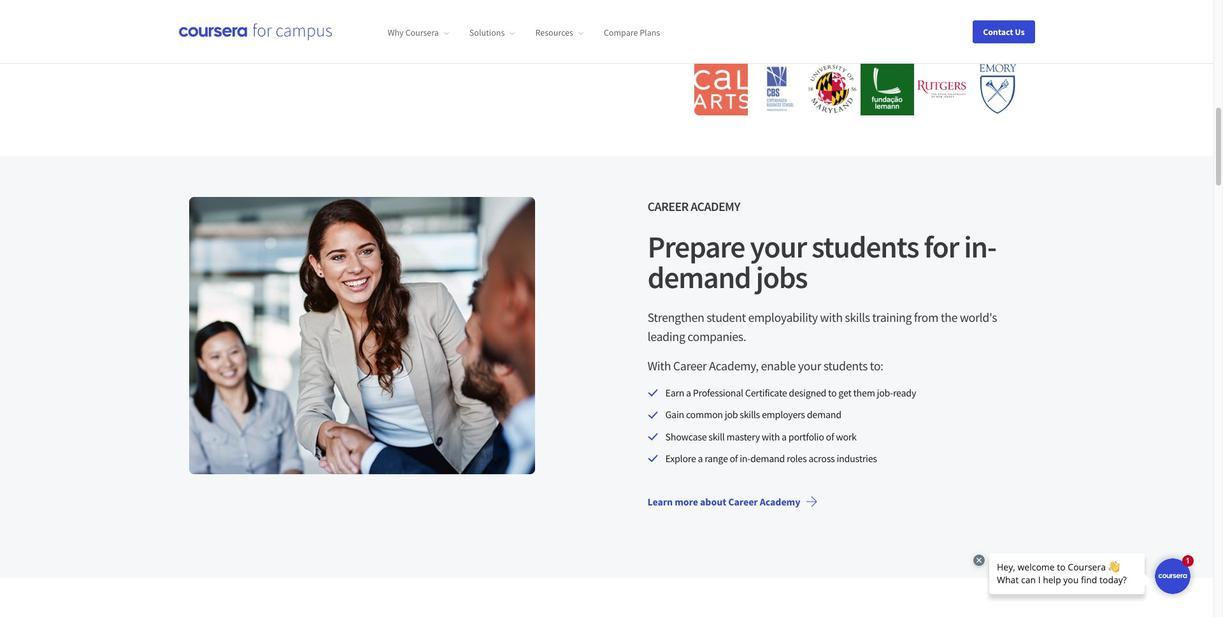 Task type: describe. For each thing, give the bounding box(es) containing it.
contact us
[[984, 26, 1025, 37]]

showcase
[[666, 430, 707, 443]]

employers
[[762, 408, 806, 421]]

explore
[[666, 452, 696, 465]]

contact
[[984, 26, 1014, 37]]

academy,
[[709, 358, 759, 374]]

jobs
[[756, 258, 808, 296]]

learn
[[648, 495, 673, 508]]

0 vertical spatial career
[[648, 198, 689, 214]]

to:
[[870, 358, 884, 374]]

solutions link
[[470, 27, 515, 38]]

professional
[[693, 386, 744, 399]]

world's
[[960, 309, 998, 325]]

common
[[686, 408, 723, 421]]

in- for for
[[964, 228, 997, 266]]

1 horizontal spatial of
[[826, 430, 835, 443]]

career academy
[[648, 198, 741, 214]]

with for a
[[762, 430, 780, 443]]

2 horizontal spatial a
[[782, 430, 787, 443]]

career inside 'link'
[[729, 495, 758, 508]]

training
[[873, 309, 912, 325]]

learn more about career academy
[[648, 495, 801, 508]]

resources link
[[536, 27, 584, 38]]

student
[[707, 309, 746, 325]]

with for skills
[[821, 309, 843, 325]]

academy inside 'link'
[[760, 495, 801, 508]]

earn
[[666, 386, 685, 399]]

1 vertical spatial skills
[[740, 408, 760, 421]]

get
[[839, 386, 852, 399]]

job-
[[877, 386, 894, 399]]

the
[[941, 309, 958, 325]]

more
[[675, 495, 699, 508]]

with
[[648, 358, 671, 374]]

students inside prepare your students for in- demand jobs
[[812, 228, 919, 266]]

0 vertical spatial academy
[[691, 198, 741, 214]]

your inside prepare your students for in- demand jobs
[[750, 228, 807, 266]]

about
[[701, 495, 727, 508]]

for
[[924, 228, 959, 266]]

work
[[836, 430, 857, 443]]

gain
[[666, 408, 685, 421]]

skills inside strengthen student employability with skills training from the world's leading companies.
[[845, 309, 870, 325]]

leading
[[648, 328, 686, 344]]

portfolio
[[789, 430, 825, 443]]

to
[[829, 386, 837, 399]]

1 vertical spatial career
[[674, 358, 707, 374]]

resources
[[536, 27, 574, 38]]

1 vertical spatial of
[[730, 452, 738, 465]]



Task type: vqa. For each thing, say whether or not it's contained in the screenshot.
fifth pontificia universidad católica de chile IMAGE from the top
no



Task type: locate. For each thing, give the bounding box(es) containing it.
career right about
[[729, 495, 758, 508]]

compare plans
[[604, 27, 661, 38]]

why
[[388, 27, 404, 38]]

in- right for in the right top of the page
[[964, 228, 997, 266]]

0 vertical spatial demand
[[648, 258, 751, 296]]

academy up prepare
[[691, 198, 741, 214]]

a down employers
[[782, 430, 787, 443]]

0 vertical spatial skills
[[845, 309, 870, 325]]

0 vertical spatial your
[[750, 228, 807, 266]]

job
[[725, 408, 738, 421]]

1 horizontal spatial a
[[698, 452, 703, 465]]

enable
[[761, 358, 796, 374]]

with inside strengthen student employability with skills training from the world's leading companies.
[[821, 309, 843, 325]]

contact us button
[[973, 20, 1035, 43]]

0 vertical spatial with
[[821, 309, 843, 325]]

in- inside prepare your students for in- demand jobs
[[964, 228, 997, 266]]

0 horizontal spatial of
[[730, 452, 738, 465]]

1 vertical spatial demand
[[807, 408, 842, 421]]

0 vertical spatial of
[[826, 430, 835, 443]]

with
[[821, 309, 843, 325], [762, 430, 780, 443]]

coursera
[[406, 27, 439, 38]]

of
[[826, 430, 835, 443], [730, 452, 738, 465]]

plans
[[640, 27, 661, 38]]

1 vertical spatial a
[[782, 430, 787, 443]]

in- for of
[[740, 452, 751, 465]]

demand up strengthen
[[648, 258, 751, 296]]

0 horizontal spatial with
[[762, 430, 780, 443]]

compare plans link
[[604, 27, 661, 38]]

0 horizontal spatial a
[[687, 386, 692, 399]]

showcase skill mastery with a portfolio of work
[[666, 430, 857, 443]]

0 vertical spatial in-
[[964, 228, 997, 266]]

designed
[[789, 386, 827, 399]]

a for professional
[[687, 386, 692, 399]]

them
[[854, 386, 876, 399]]

a left range
[[698, 452, 703, 465]]

skill
[[709, 430, 725, 443]]

demand down to
[[807, 408, 842, 421]]

roles
[[787, 452, 807, 465]]

c4c career academy image
[[189, 197, 535, 474]]

compare
[[604, 27, 638, 38]]

2 vertical spatial demand
[[751, 452, 785, 465]]

1 horizontal spatial skills
[[845, 309, 870, 325]]

demand for roles
[[751, 452, 785, 465]]

why coursera link
[[388, 27, 449, 38]]

strengthen student employability with skills training from the world's leading companies.
[[648, 309, 998, 344]]

0 vertical spatial students
[[812, 228, 919, 266]]

a
[[687, 386, 692, 399], [782, 430, 787, 443], [698, 452, 703, 465]]

1 vertical spatial academy
[[760, 495, 801, 508]]

range
[[705, 452, 728, 465]]

mastery
[[727, 430, 760, 443]]

0 vertical spatial a
[[687, 386, 692, 399]]

skills right job
[[740, 408, 760, 421]]

academy
[[691, 198, 741, 214], [760, 495, 801, 508]]

ready
[[894, 386, 917, 399]]

why coursera
[[388, 27, 439, 38]]

learn more about career academy link
[[638, 486, 829, 517]]

a right earn
[[687, 386, 692, 399]]

academy down explore a range of in-demand roles across industries
[[760, 495, 801, 508]]

with career academy, enable your students to:
[[648, 358, 884, 374]]

solutions
[[470, 27, 505, 38]]

with right employability
[[821, 309, 843, 325]]

employability
[[749, 309, 818, 325]]

1 vertical spatial students
[[824, 358, 868, 374]]

gain common job skills employers demand
[[666, 408, 842, 421]]

explore a range of in-demand roles across industries
[[666, 452, 878, 465]]

prepare your students for in- demand jobs
[[648, 228, 997, 296]]

from
[[915, 309, 939, 325]]

career right the with
[[674, 358, 707, 374]]

skills left training
[[845, 309, 870, 325]]

prepare
[[648, 228, 745, 266]]

career up prepare
[[648, 198, 689, 214]]

a for range
[[698, 452, 703, 465]]

companies.
[[688, 328, 747, 344]]

of right range
[[730, 452, 738, 465]]

demand for jobs
[[648, 258, 751, 296]]

certificate
[[746, 386, 787, 399]]

0 horizontal spatial in-
[[740, 452, 751, 465]]

0 horizontal spatial skills
[[740, 408, 760, 421]]

strengthen
[[648, 309, 705, 325]]

1 horizontal spatial with
[[821, 309, 843, 325]]

in- down mastery
[[740, 452, 751, 465]]

1 horizontal spatial in-
[[964, 228, 997, 266]]

career
[[648, 198, 689, 214], [674, 358, 707, 374], [729, 495, 758, 508]]

demand inside prepare your students for in- demand jobs
[[648, 258, 751, 296]]

1 vertical spatial with
[[762, 430, 780, 443]]

across
[[809, 452, 835, 465]]

demand down showcase skill mastery with a portfolio of work
[[751, 452, 785, 465]]

2 vertical spatial a
[[698, 452, 703, 465]]

industries
[[837, 452, 878, 465]]

1 horizontal spatial academy
[[760, 495, 801, 508]]

your
[[750, 228, 807, 266], [798, 358, 822, 374]]

us
[[1016, 26, 1025, 37]]

0 horizontal spatial academy
[[691, 198, 741, 214]]

students
[[812, 228, 919, 266], [824, 358, 868, 374]]

in-
[[964, 228, 997, 266], [740, 452, 751, 465]]

demand
[[648, 258, 751, 296], [807, 408, 842, 421], [751, 452, 785, 465]]

coursera for campus image
[[179, 23, 332, 40]]

1 vertical spatial your
[[798, 358, 822, 374]]

2 vertical spatial career
[[729, 495, 758, 508]]

skills
[[845, 309, 870, 325], [740, 408, 760, 421]]

1 vertical spatial in-
[[740, 452, 751, 465]]

of left work
[[826, 430, 835, 443]]

earn a professional certificate designed to get them job-ready
[[666, 386, 917, 399]]

with up explore a range of in-demand roles across industries
[[762, 430, 780, 443]]



